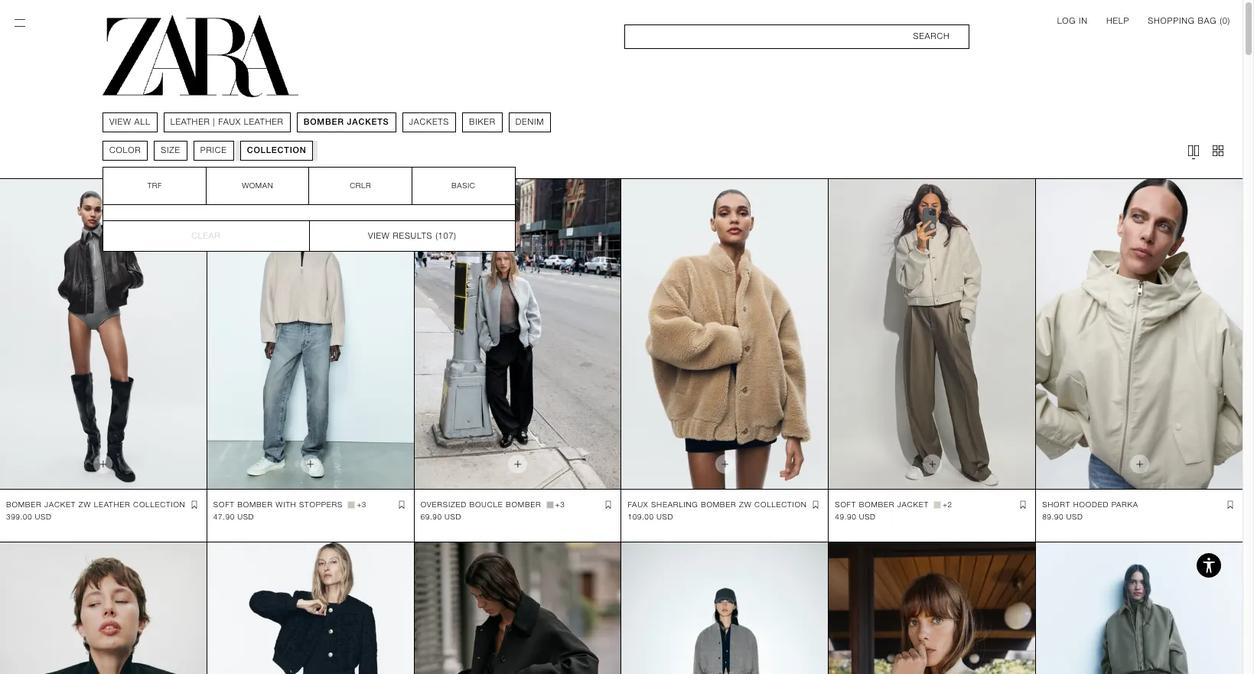 Task type: locate. For each thing, give the bounding box(es) containing it.
bomber up the 399.00
[[6, 500, 42, 509]]

usd down oversized
[[445, 513, 461, 521]]

jacket left + 2
[[898, 500, 929, 509]]

0 vertical spatial view
[[109, 117, 131, 127]]

1 horizontal spatial collection
[[247, 145, 306, 155]]

usd down shearling
[[657, 513, 673, 521]]

3 usd from the left
[[445, 513, 461, 521]]

jacket
[[44, 500, 76, 509], [898, 500, 929, 509]]

image 0 of crop soft bomber jacket from zara image
[[829, 542, 1036, 674]]

leather
[[94, 500, 130, 509]]

1 horizontal spatial jacket
[[898, 500, 929, 509]]

usd for 69.90 usd
[[445, 513, 461, 521]]

image 0 of bomber jacket zw leather collection from zara image
[[0, 179, 207, 489]]

usd right the 399.00
[[35, 513, 52, 521]]

bomber up 47.90 usd
[[237, 500, 273, 509]]

zw
[[79, 500, 91, 509], [739, 500, 752, 509]]

add item to wishlist image for soft bomber jacket
[[1017, 499, 1029, 511]]

+ 3 right boucle
[[555, 500, 565, 509]]

2 add item to wishlist image from the left
[[603, 499, 615, 511]]

2 jacket from the left
[[898, 500, 929, 509]]

zw right shearling
[[739, 500, 752, 509]]

log in
[[1057, 16, 1088, 26]]

+ right boucle
[[555, 500, 560, 509]]

5 usd from the left
[[859, 513, 876, 521]]

0 horizontal spatial collection
[[133, 500, 186, 509]]

view results (107)
[[368, 231, 456, 241]]

bomber
[[6, 500, 42, 509], [237, 500, 273, 509], [506, 500, 541, 509], [701, 500, 737, 509], [859, 500, 895, 509]]

add item to wishlist image
[[188, 499, 200, 511], [1224, 499, 1237, 511]]

hooded
[[1074, 500, 1109, 509]]

3 add item to wishlist image from the left
[[810, 499, 822, 511]]

0 horizontal spatial zw
[[79, 500, 91, 509]]

bomber up 49.90 usd
[[859, 500, 895, 509]]

1 zoom change image from the left
[[1186, 143, 1202, 158]]

soft
[[213, 500, 235, 509], [835, 500, 856, 509]]

3 for soft bomber with stoppers
[[362, 500, 367, 509]]

collection
[[247, 145, 306, 155], [133, 500, 186, 509], [755, 500, 807, 509]]

add item to wishlist image left short
[[1017, 499, 1029, 511]]

1 horizontal spatial add item to wishlist image
[[1224, 499, 1237, 511]]

+ right stoppers
[[357, 500, 362, 509]]

bomber jacket zw leather collection
[[6, 500, 186, 509]]

image 0 of faux shearling bomber zw collection from zara image
[[622, 179, 828, 489]]

in
[[1079, 16, 1088, 26]]

image 0 of textured cropped bomber jacket from zara image
[[207, 542, 414, 674]]

basic
[[451, 181, 475, 190]]

+ for soft bomber with stoppers
[[357, 500, 362, 509]]

add item to wishlist image left faux
[[603, 499, 615, 511]]

price
[[200, 145, 227, 155]]

3 for oversized boucle bomber
[[560, 500, 565, 509]]

+ 3
[[357, 500, 367, 509], [555, 500, 565, 509]]

1 vertical spatial view
[[368, 231, 390, 241]]

Product search search field
[[625, 24, 969, 49]]

leather
[[170, 117, 210, 127], [244, 117, 283, 127]]

1 vertical spatial image 0 of soft bomber jacket from zara image
[[622, 542, 828, 674]]

1 horizontal spatial view
[[368, 231, 390, 241]]

2 + from the left
[[555, 500, 560, 509]]

collection for bomber jacket zw leather collection
[[133, 500, 186, 509]]

boucle
[[469, 500, 503, 509]]

+
[[357, 500, 362, 509], [555, 500, 560, 509], [943, 500, 948, 509]]

color button
[[102, 141, 148, 161]]

1 horizontal spatial leather
[[244, 117, 283, 127]]

0 horizontal spatial add item to wishlist image
[[188, 499, 200, 511]]

bomber jacket zw leather collection link
[[6, 499, 186, 511]]

shopping bag ( 0 )
[[1148, 16, 1231, 26]]

add item to wishlist image left soft bomber jacket link
[[810, 499, 822, 511]]

1 3 from the left
[[362, 500, 367, 509]]

3 + from the left
[[943, 500, 948, 509]]

open menu image
[[12, 15, 28, 31]]

collection button
[[240, 141, 313, 161]]

6 usd from the left
[[1066, 513, 1083, 521]]

109.00 usd
[[628, 513, 673, 521]]

1 usd from the left
[[35, 513, 52, 521]]

1 horizontal spatial +
[[555, 500, 560, 509]]

2 usd from the left
[[237, 513, 254, 521]]

collection inside button
[[247, 145, 306, 155]]

faux
[[628, 500, 649, 509]]

view
[[109, 117, 131, 127], [368, 231, 390, 241]]

usd for 47.90 usd
[[237, 513, 254, 521]]

color
[[109, 145, 141, 155]]

view for view results (107)
[[368, 231, 390, 241]]

faux shearling bomber zw collection
[[628, 500, 807, 509]]

4 add item to wishlist image from the left
[[1017, 499, 1029, 511]]

3 left faux
[[560, 500, 565, 509]]

bomber right boucle
[[506, 500, 541, 509]]

49.90 usd
[[835, 513, 876, 521]]

jacket up 399.00 usd
[[44, 500, 76, 509]]

soft bomber with stoppers link
[[213, 499, 343, 511]]

usd down soft bomber jacket link
[[859, 513, 876, 521]]

1 + from the left
[[357, 500, 362, 509]]

view for view all
[[109, 117, 131, 127]]

image 0 of mixed bomber jacket zw collection from zara image
[[415, 542, 621, 674]]

leather up the collection button
[[244, 117, 283, 127]]

oversized
[[421, 500, 467, 509]]

3 right stoppers
[[362, 500, 367, 509]]

faux shearling bomber zw collection link
[[628, 499, 807, 511]]

add item to wishlist image
[[395, 499, 408, 511], [603, 499, 615, 511], [810, 499, 822, 511], [1017, 499, 1029, 511]]

0 vertical spatial image 0 of soft bomber jacket from zara image
[[829, 179, 1036, 489]]

+ 3 right stoppers
[[357, 500, 367, 509]]

soft up 49.90
[[835, 500, 856, 509]]

collection for faux shearling bomber zw collection
[[755, 500, 807, 509]]

+ right soft bomber jacket
[[943, 500, 948, 509]]

0 horizontal spatial soft
[[213, 500, 235, 509]]

search
[[913, 31, 950, 41]]

help
[[1107, 16, 1130, 26]]

short
[[1042, 500, 1071, 509]]

view all link
[[109, 116, 150, 129]]

leather | faux leather link
[[170, 116, 283, 129]]

1 add item to wishlist image from the left
[[188, 499, 200, 511]]

0 horizontal spatial +
[[357, 500, 362, 509]]

usd for 109.00 usd
[[657, 513, 673, 521]]

4 usd from the left
[[657, 513, 673, 521]]

usd down 'short hooded parka' link
[[1066, 513, 1083, 521]]

2 + 3 from the left
[[555, 500, 565, 509]]

1 soft from the left
[[213, 500, 235, 509]]

view left results
[[368, 231, 390, 241]]

0 horizontal spatial 3
[[362, 500, 367, 509]]

2 horizontal spatial +
[[943, 500, 948, 509]]

2 soft from the left
[[835, 500, 856, 509]]

3
[[362, 500, 367, 509], [560, 500, 565, 509]]

399.00 usd
[[6, 513, 52, 521]]

add item to wishlist image left oversized
[[395, 499, 408, 511]]

soft up 47.90
[[213, 500, 235, 509]]

shopping
[[1148, 16, 1195, 26]]

bomber right shearling
[[701, 500, 737, 509]]

1 horizontal spatial + 3
[[555, 500, 565, 509]]

oversized boucle bomber link
[[421, 499, 541, 511]]

usd
[[35, 513, 52, 521], [237, 513, 254, 521], [445, 513, 461, 521], [657, 513, 673, 521], [859, 513, 876, 521], [1066, 513, 1083, 521]]

short hooded parka link
[[1042, 499, 1139, 511]]

image 0 of faux leather bomber from zara image
[[1036, 542, 1243, 674]]

89.90 usd
[[1042, 513, 1083, 521]]

add item to wishlist image for soft bomber with stoppers
[[395, 499, 408, 511]]

0 horizontal spatial zoom change image
[[1186, 143, 1202, 158]]

1 horizontal spatial soft
[[835, 500, 856, 509]]

2 add item to wishlist image from the left
[[1224, 499, 1237, 511]]

image 0 of soft bomber jacket from zara image
[[829, 179, 1036, 489], [622, 542, 828, 674]]

1 horizontal spatial 3
[[560, 500, 565, 509]]

image 0 of soft bomber with stoppers from zara image
[[207, 179, 414, 489]]

0 horizontal spatial + 3
[[357, 500, 367, 509]]

faux
[[218, 117, 241, 127]]

(
[[1220, 16, 1223, 26]]

1 add item to wishlist image from the left
[[395, 499, 408, 511]]

0 horizontal spatial jacket
[[44, 500, 76, 509]]

view left all
[[109, 117, 131, 127]]

usd right 47.90
[[237, 513, 254, 521]]

0 horizontal spatial leather
[[170, 117, 210, 127]]

2 horizontal spatial collection
[[755, 500, 807, 509]]

1 horizontal spatial zoom change image
[[1211, 143, 1226, 158]]

zoom change image
[[1186, 143, 1202, 158], [1211, 143, 1226, 158]]

49.90
[[835, 513, 857, 521]]

+ 2
[[943, 500, 953, 509]]

)
[[1228, 16, 1231, 26]]

1 + 3 from the left
[[357, 500, 367, 509]]

2 3 from the left
[[560, 500, 565, 509]]

zw left leather
[[79, 500, 91, 509]]

1 horizontal spatial zw
[[739, 500, 752, 509]]

jackets
[[409, 117, 449, 127]]

leather left '|'
[[170, 117, 210, 127]]

0 horizontal spatial view
[[109, 117, 131, 127]]



Task type: vqa. For each thing, say whether or not it's contained in the screenshot.
1st 3 from the right
yes



Task type: describe. For each thing, give the bounding box(es) containing it.
search link
[[625, 24, 969, 49]]

+ 3 for oversized boucle bomber
[[555, 500, 565, 509]]

zara logo united states. go to homepage image
[[102, 15, 299, 97]]

bomber jackets
[[303, 117, 389, 127]]

soft bomber jacket
[[835, 500, 929, 509]]

soft for soft bomber jacket
[[835, 500, 856, 509]]

size button
[[154, 141, 187, 161]]

47.90
[[213, 513, 235, 521]]

soft bomber jacket link
[[835, 499, 929, 511]]

oversized boucle bomber
[[421, 500, 541, 509]]

1 zw from the left
[[79, 500, 91, 509]]

399.00
[[6, 513, 32, 521]]

jackets
[[347, 117, 389, 127]]

clear button
[[103, 220, 309, 251]]

1 bomber from the left
[[6, 500, 42, 509]]

0 status
[[1223, 16, 1228, 26]]

jackets link
[[409, 116, 449, 129]]

image 0 of maxi pocket bomber from zara image
[[0, 542, 207, 674]]

89.90
[[1042, 513, 1064, 521]]

clear
[[191, 231, 220, 241]]

usd for 399.00 usd
[[35, 513, 52, 521]]

add item to wishlist image for bomber jacket zw leather collection
[[188, 499, 200, 511]]

(107)
[[435, 231, 456, 241]]

soft bomber with stoppers
[[213, 500, 343, 509]]

biker
[[469, 117, 495, 127]]

109.00
[[628, 513, 654, 521]]

trf
[[147, 181, 162, 190]]

leather | faux leather
[[170, 117, 283, 127]]

2 leather from the left
[[244, 117, 283, 127]]

denim
[[515, 117, 544, 127]]

bag
[[1198, 16, 1217, 26]]

parka
[[1112, 500, 1139, 509]]

add item to wishlist image for oversized boucle bomber
[[603, 499, 615, 511]]

image 0 of oversized boucle bomber from zara image
[[415, 179, 621, 489]]

view all
[[109, 117, 150, 127]]

usd for 49.90 usd
[[859, 513, 876, 521]]

2
[[948, 500, 953, 509]]

+ for oversized boucle bomber
[[555, 500, 560, 509]]

results
[[393, 231, 432, 241]]

denim link
[[515, 116, 544, 129]]

price button
[[193, 141, 234, 161]]

69.90 usd
[[421, 513, 461, 521]]

add item to wishlist image for short hooded parka
[[1224, 499, 1237, 511]]

size
[[161, 145, 180, 155]]

usd for 89.90 usd
[[1066, 513, 1083, 521]]

shearling
[[651, 500, 698, 509]]

0 horizontal spatial image 0 of soft bomber jacket from zara image
[[622, 542, 828, 674]]

biker link
[[469, 116, 495, 129]]

1 jacket from the left
[[44, 500, 76, 509]]

all
[[134, 117, 150, 127]]

3 bomber from the left
[[506, 500, 541, 509]]

short hooded parka
[[1042, 500, 1139, 509]]

2 bomber from the left
[[237, 500, 273, 509]]

log
[[1057, 16, 1076, 26]]

47.90 usd
[[213, 513, 254, 521]]

+ for soft bomber jacket
[[943, 500, 948, 509]]

soft for soft bomber with stoppers
[[213, 500, 235, 509]]

2 zoom change image from the left
[[1211, 143, 1226, 158]]

accessibility image
[[1194, 550, 1224, 581]]

69.90
[[421, 513, 442, 521]]

bomber
[[303, 117, 344, 127]]

1 horizontal spatial image 0 of soft bomber jacket from zara image
[[829, 179, 1036, 489]]

bomber jackets link
[[303, 116, 389, 129]]

log in link
[[1057, 15, 1088, 28]]

crlr
[[349, 181, 371, 190]]

help link
[[1107, 15, 1130, 28]]

1 leather from the left
[[170, 117, 210, 127]]

|
[[213, 117, 215, 127]]

5 bomber from the left
[[859, 500, 895, 509]]

with
[[276, 500, 296, 509]]

2 zw from the left
[[739, 500, 752, 509]]

image 0 of short hooded parka from zara image
[[1036, 179, 1243, 489]]

stoppers
[[299, 500, 343, 509]]

0
[[1223, 16, 1228, 26]]

+ 3 for soft bomber with stoppers
[[357, 500, 367, 509]]

4 bomber from the left
[[701, 500, 737, 509]]

woman
[[242, 181, 273, 190]]



